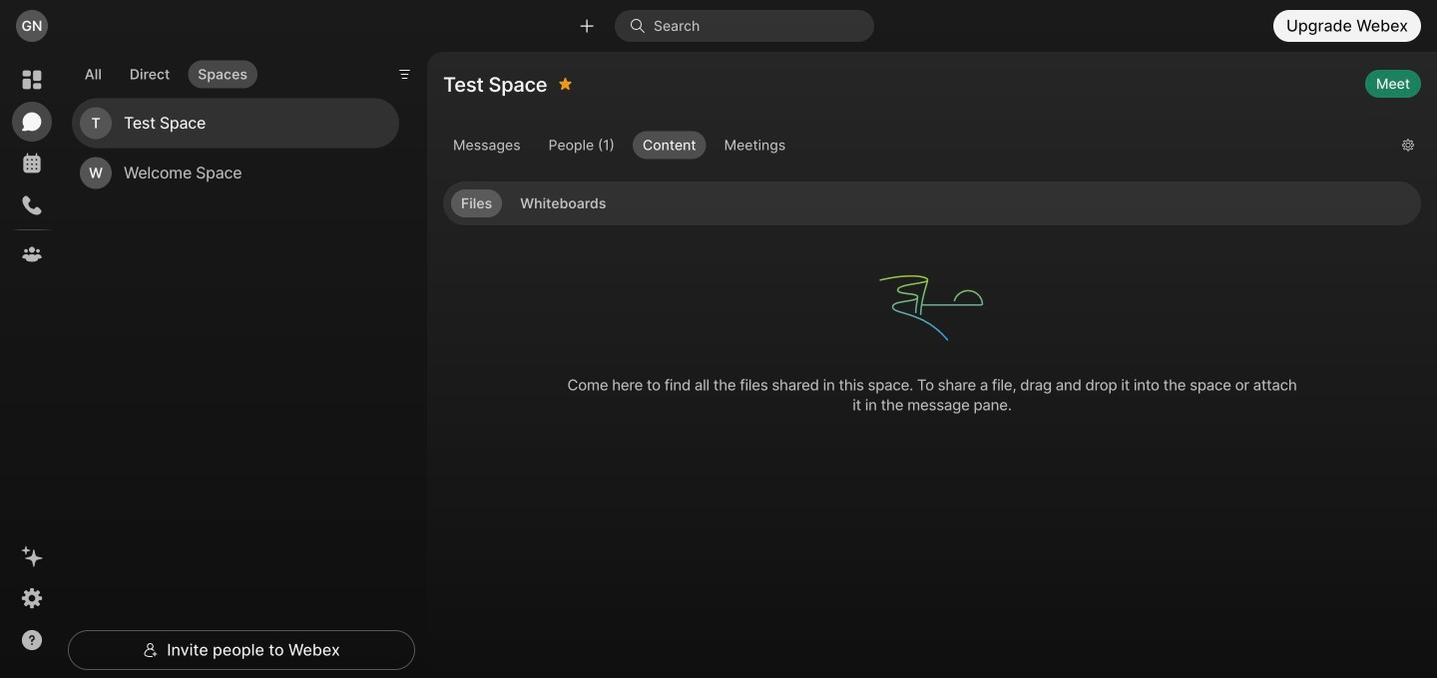 Task type: describe. For each thing, give the bounding box(es) containing it.
test space list item
[[72, 98, 399, 148]]



Task type: locate. For each thing, give the bounding box(es) containing it.
navigation
[[0, 52, 64, 679]]

tab list
[[70, 48, 262, 94]]

webex tab list
[[12, 60, 52, 275]]

group
[[443, 131, 1387, 164]]

welcome space list item
[[72, 148, 399, 198]]



Task type: vqa. For each thing, say whether or not it's contained in the screenshot.
Active element on the top left of page
no



